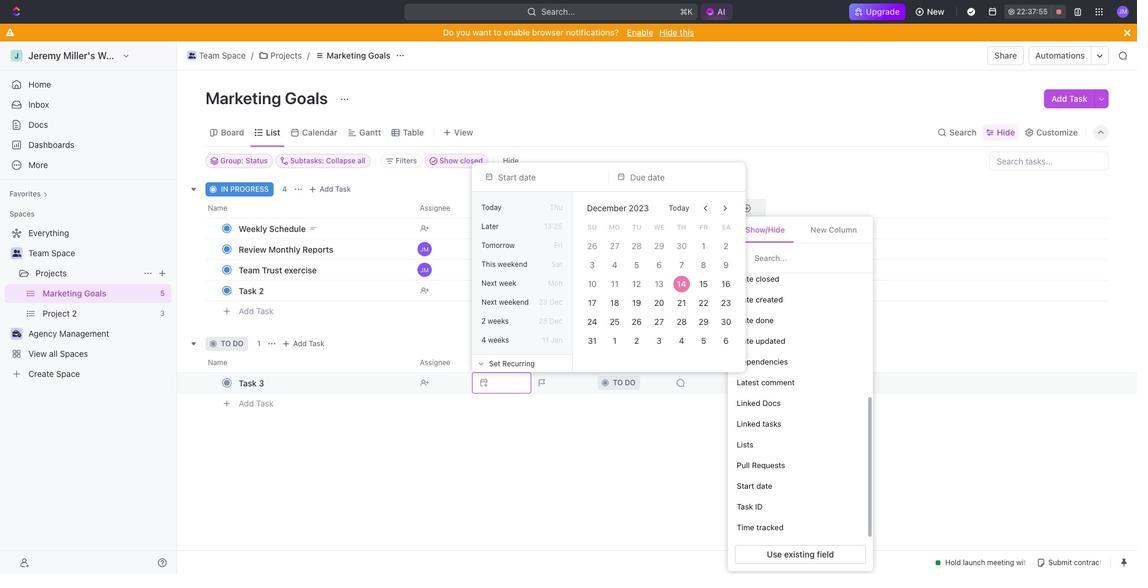 Task type: locate. For each thing, give the bounding box(es) containing it.
0 horizontal spatial team
[[28, 248, 49, 258]]

0 horizontal spatial 11
[[543, 336, 549, 345]]

0 horizontal spatial 28
[[539, 317, 548, 326]]

table link
[[401, 124, 424, 141]]

weekend
[[498, 260, 528, 269], [499, 298, 529, 307]]

do
[[233, 340, 244, 348]]

1 vertical spatial hide
[[998, 127, 1016, 137]]

linked down latest
[[737, 399, 761, 408]]

reports
[[303, 244, 334, 255]]

25
[[610, 317, 620, 327]]

0 horizontal spatial user group image
[[12, 250, 21, 257]]

updated
[[756, 336, 786, 346]]

3 inside "link"
[[259, 378, 264, 388]]

to right want
[[494, 27, 502, 37]]

1 vertical spatial linked
[[737, 419, 761, 429]]

29 down 22
[[699, 317, 709, 327]]

0 vertical spatial next
[[482, 279, 497, 288]]

marketing
[[327, 50, 366, 60], [206, 88, 281, 108]]

task
[[1070, 94, 1088, 104], [335, 185, 351, 194], [256, 306, 274, 316], [309, 340, 325, 348], [239, 378, 257, 388], [256, 399, 274, 409], [737, 502, 754, 512]]

0 horizontal spatial space
[[51, 248, 75, 258]]

0 vertical spatial dec
[[550, 298, 563, 307]]

add task up customize
[[1052, 94, 1088, 104]]

28 down the 'tu'
[[632, 241, 642, 251]]

5 up 12 in the right of the page
[[635, 260, 640, 270]]

tree
[[5, 224, 172, 384]]

29
[[655, 241, 665, 251], [699, 317, 709, 327]]

‎task 2
[[239, 286, 264, 296]]

linked up lists on the right bottom of the page
[[737, 419, 761, 429]]

11 left jan
[[543, 336, 549, 345]]

27 down 20
[[655, 317, 664, 327]]

0 vertical spatial linked
[[737, 399, 761, 408]]

next for next weekend
[[482, 298, 497, 307]]

tree containing team space
[[5, 224, 172, 384]]

26 down su
[[588, 241, 598, 251]]

to left do
[[221, 340, 231, 348]]

team for the team trust exercise 'link'
[[239, 265, 260, 275]]

0 horizontal spatial marketing
[[206, 88, 281, 108]]

0 horizontal spatial 3
[[259, 378, 264, 388]]

4 right 'progress'
[[283, 185, 287, 194]]

2 horizontal spatial team
[[239, 265, 260, 275]]

task up weekly schedule link
[[335, 185, 351, 194]]

fri
[[554, 241, 563, 250]]

1 23 from the left
[[539, 298, 548, 307]]

28 down '21'
[[677, 317, 687, 327]]

set
[[490, 359, 501, 368]]

22
[[699, 298, 709, 308]]

0 vertical spatial marketing
[[327, 50, 366, 60]]

hide left this
[[660, 27, 678, 37]]

date down date done
[[737, 336, 754, 346]]

1 vertical spatial new
[[811, 225, 827, 235]]

0 horizontal spatial 23
[[539, 298, 548, 307]]

docs inside sidebar navigation
[[28, 120, 48, 130]]

0 horizontal spatial projects link
[[36, 264, 139, 283]]

date right 16
[[737, 274, 754, 284]]

1 vertical spatial projects
[[36, 268, 67, 279]]

calendar
[[302, 127, 338, 137]]

th
[[677, 223, 687, 231]]

0 vertical spatial docs
[[28, 120, 48, 130]]

0 horizontal spatial docs
[[28, 120, 48, 130]]

3 date from the top
[[737, 316, 754, 325]]

2 23 from the left
[[722, 298, 732, 308]]

1 vertical spatial team space link
[[28, 244, 170, 263]]

search
[[950, 127, 977, 137]]

1 horizontal spatial 26
[[632, 317, 642, 327]]

2 dec from the top
[[550, 317, 563, 326]]

Due date text field
[[631, 172, 729, 182]]

task left id
[[737, 502, 754, 512]]

26
[[588, 241, 598, 251], [632, 317, 642, 327]]

date updated
[[737, 336, 786, 346]]

11 for 11
[[611, 279, 619, 289]]

weeks for 4 weeks
[[488, 336, 509, 345]]

task id
[[737, 502, 763, 512]]

date for date updated
[[737, 336, 754, 346]]

2 linked from the top
[[737, 419, 761, 429]]

16
[[722, 279, 731, 289]]

start
[[737, 482, 755, 491]]

2 date from the top
[[737, 295, 754, 304]]

1 vertical spatial 26
[[632, 317, 642, 327]]

1 up 8
[[702, 241, 706, 251]]

weekend down week
[[499, 298, 529, 307]]

15
[[700, 279, 709, 289]]

11 up 18
[[611, 279, 619, 289]]

to do
[[221, 340, 244, 348]]

1 horizontal spatial today
[[669, 204, 690, 213]]

1 dec from the top
[[550, 298, 563, 307]]

monthly
[[269, 244, 301, 255]]

0 horizontal spatial today
[[482, 203, 502, 212]]

hide inside dropdown button
[[998, 127, 1016, 137]]

enable
[[627, 27, 654, 37]]

hide up the start date text box
[[503, 156, 519, 165]]

exercise
[[285, 265, 317, 275]]

20
[[655, 298, 665, 308]]

weeks down 2 weeks
[[488, 336, 509, 345]]

1 vertical spatial docs
[[763, 399, 781, 408]]

next up 2 weeks
[[482, 298, 497, 307]]

task down do
[[239, 378, 257, 388]]

1 horizontal spatial team
[[199, 50, 220, 60]]

weeks for 2 weeks
[[488, 317, 509, 326]]

0 vertical spatial user group image
[[188, 53, 196, 59]]

add task
[[1052, 94, 1088, 104], [320, 185, 351, 194], [239, 306, 274, 316], [293, 340, 325, 348], [239, 399, 274, 409]]

pull requests
[[737, 461, 786, 470]]

0 vertical spatial new
[[928, 7, 945, 17]]

2 vertical spatial hide
[[503, 156, 519, 165]]

use existing field
[[767, 550, 835, 560]]

1 vertical spatial space
[[51, 248, 75, 258]]

show/hide button
[[737, 218, 794, 243]]

list
[[266, 127, 280, 137]]

add task down task 3
[[239, 399, 274, 409]]

1 vertical spatial user group image
[[12, 250, 21, 257]]

Start date text field
[[498, 172, 597, 182]]

weeks up 4 weeks
[[488, 317, 509, 326]]

27
[[610, 241, 620, 251], [655, 317, 664, 327]]

1 horizontal spatial new
[[928, 7, 945, 17]]

2 weeks
[[482, 317, 509, 326]]

1 vertical spatial dec
[[550, 317, 563, 326]]

0 horizontal spatial new
[[811, 225, 827, 235]]

28 down 23 dec at the bottom left of page
[[539, 317, 548, 326]]

1 horizontal spatial team space
[[199, 50, 246, 60]]

1 date from the top
[[737, 274, 754, 284]]

1 horizontal spatial space
[[222, 50, 246, 60]]

add task down ‎task 2 at the left of the page
[[239, 306, 274, 316]]

13:25
[[544, 222, 563, 231]]

weeks
[[488, 317, 509, 326], [488, 336, 509, 345]]

tomorrow
[[482, 241, 515, 250]]

5
[[635, 260, 640, 270], [702, 336, 707, 346]]

11 for 11 jan
[[543, 336, 549, 345]]

1 horizontal spatial marketing
[[327, 50, 366, 60]]

27 down the mo
[[610, 241, 620, 251]]

29 down the we
[[655, 241, 665, 251]]

1 vertical spatial team space
[[28, 248, 75, 258]]

0 vertical spatial hide
[[660, 27, 678, 37]]

date for date created
[[737, 295, 754, 304]]

1 horizontal spatial 11
[[611, 279, 619, 289]]

team inside tree
[[28, 248, 49, 258]]

6 left date updated on the right of the page
[[724, 336, 729, 346]]

0 vertical spatial 5
[[635, 260, 640, 270]]

date for date closed
[[737, 274, 754, 284]]

new left column
[[811, 225, 827, 235]]

review monthly reports link
[[236, 241, 411, 258]]

created
[[756, 295, 784, 304]]

0 vertical spatial 29
[[655, 241, 665, 251]]

team inside 'link'
[[239, 265, 260, 275]]

dec up jan
[[550, 317, 563, 326]]

mon
[[548, 279, 563, 288]]

Search tasks... text field
[[990, 152, 1109, 170]]

weekend up week
[[498, 260, 528, 269]]

december 2023
[[587, 203, 649, 213]]

thu
[[550, 203, 563, 212]]

today button
[[662, 199, 697, 218]]

13
[[655, 279, 664, 289]]

marketing goals link
[[312, 49, 394, 63]]

dec down mon
[[550, 298, 563, 307]]

31
[[588, 336, 597, 346]]

0 vertical spatial weeks
[[488, 317, 509, 326]]

0 horizontal spatial 5
[[635, 260, 640, 270]]

1 vertical spatial 29
[[699, 317, 709, 327]]

1 horizontal spatial 28
[[632, 241, 642, 251]]

4 date from the top
[[737, 336, 754, 346]]

2 vertical spatial team
[[239, 265, 260, 275]]

1 horizontal spatial user group image
[[188, 53, 196, 59]]

upgrade link
[[850, 4, 906, 20]]

30 up 7
[[677, 241, 687, 251]]

6 up 13
[[657, 260, 662, 270]]

2 / from the left
[[307, 50, 310, 60]]

1 vertical spatial 5
[[702, 336, 707, 346]]

docs down inbox at the top left of the page
[[28, 120, 48, 130]]

space inside tree
[[51, 248, 75, 258]]

team trust exercise link
[[236, 262, 411, 279]]

add task button down ‎task 2 at the left of the page
[[234, 305, 279, 319]]

1 horizontal spatial projects link
[[256, 49, 305, 63]]

0 vertical spatial 3
[[590, 260, 595, 270]]

add task button up customize
[[1045, 89, 1095, 108]]

2 horizontal spatial 3
[[657, 336, 662, 346]]

schedule
[[269, 224, 306, 234]]

1 vertical spatial projects link
[[36, 264, 139, 283]]

set recurring
[[490, 359, 535, 368]]

1 vertical spatial weekend
[[499, 298, 529, 307]]

weekend for next weekend
[[499, 298, 529, 307]]

new inside tab list
[[811, 225, 827, 235]]

jan
[[551, 336, 563, 345]]

23 up the 28 dec on the left of page
[[539, 298, 548, 307]]

today up later
[[482, 203, 502, 212]]

6
[[657, 260, 662, 270], [724, 336, 729, 346]]

0 vertical spatial projects
[[271, 50, 302, 60]]

30 left date done
[[722, 317, 732, 327]]

docs link
[[5, 116, 172, 135]]

1 right do
[[257, 340, 261, 348]]

date left done
[[737, 316, 754, 325]]

tracked
[[757, 523, 784, 533]]

2 horizontal spatial hide
[[998, 127, 1016, 137]]

0 vertical spatial team
[[199, 50, 220, 60]]

docs up tasks
[[763, 399, 781, 408]]

comment
[[762, 378, 795, 387]]

1 vertical spatial goals
[[285, 88, 328, 108]]

user group image
[[188, 53, 196, 59], [12, 250, 21, 257]]

1 vertical spatial 30
[[722, 317, 732, 327]]

0 vertical spatial 26
[[588, 241, 598, 251]]

team space
[[199, 50, 246, 60], [28, 248, 75, 258]]

add task button up weekly schedule link
[[306, 183, 356, 197]]

add task button down task 3
[[234, 397, 279, 411]]

1 vertical spatial weeks
[[488, 336, 509, 345]]

marketing goals
[[327, 50, 391, 60], [206, 88, 332, 108]]

1 down 25
[[613, 336, 617, 346]]

gantt link
[[357, 124, 381, 141]]

0 vertical spatial 27
[[610, 241, 620, 251]]

linked docs
[[737, 399, 781, 408]]

2 vertical spatial 3
[[259, 378, 264, 388]]

browser
[[532, 27, 564, 37]]

5 down 22
[[702, 336, 707, 346]]

1 vertical spatial team
[[28, 248, 49, 258]]

add task button
[[1045, 89, 1095, 108], [306, 183, 356, 197], [234, 305, 279, 319], [279, 337, 329, 351], [234, 397, 279, 411]]

1 horizontal spatial team space link
[[184, 49, 249, 63]]

1
[[702, 241, 706, 251], [613, 336, 617, 346], [257, 340, 261, 348]]

task down task 3
[[256, 399, 274, 409]]

docs
[[28, 120, 48, 130], [763, 399, 781, 408]]

0 vertical spatial marketing goals
[[327, 50, 391, 60]]

0 horizontal spatial projects
[[36, 268, 67, 279]]

1 vertical spatial 6
[[724, 336, 729, 346]]

1 horizontal spatial 3
[[590, 260, 595, 270]]

hide right search
[[998, 127, 1016, 137]]

to
[[494, 27, 502, 37], [221, 340, 231, 348]]

26 down 19
[[632, 317, 642, 327]]

1 vertical spatial 11
[[543, 336, 549, 345]]

date
[[757, 482, 773, 491]]

1 next from the top
[[482, 279, 497, 288]]

1 linked from the top
[[737, 399, 761, 408]]

next for next week
[[482, 279, 497, 288]]

add
[[1052, 94, 1068, 104], [320, 185, 334, 194], [239, 306, 254, 316], [293, 340, 307, 348], [239, 399, 254, 409]]

new for new column
[[811, 225, 827, 235]]

next left week
[[482, 279, 497, 288]]

tab list
[[728, 217, 874, 244]]

4 down '21'
[[679, 336, 685, 346]]

23 down 16
[[722, 298, 732, 308]]

notifications?
[[566, 27, 619, 37]]

‎task
[[239, 286, 257, 296]]

0 horizontal spatial 29
[[655, 241, 665, 251]]

list link
[[264, 124, 280, 141]]

today up "th"
[[669, 204, 690, 213]]

lists
[[737, 440, 754, 450]]

1 horizontal spatial 23
[[722, 298, 732, 308]]

0 vertical spatial weekend
[[498, 260, 528, 269]]

0 horizontal spatial goals
[[285, 88, 328, 108]]

22:37:55 button
[[1005, 5, 1067, 19]]

1 horizontal spatial 27
[[655, 317, 664, 327]]

new right upgrade
[[928, 7, 945, 17]]

0 vertical spatial to
[[494, 27, 502, 37]]

2 next from the top
[[482, 298, 497, 307]]

add task up task 3 "link"
[[293, 340, 325, 348]]

1 horizontal spatial docs
[[763, 399, 781, 408]]

date up date done
[[737, 295, 754, 304]]

4 up 18
[[612, 260, 618, 270]]



Task type: describe. For each thing, give the bounding box(es) containing it.
23 for 23 dec
[[539, 298, 548, 307]]

weekly schedule
[[239, 224, 306, 234]]

14
[[677, 279, 687, 289]]

1 horizontal spatial 29
[[699, 317, 709, 327]]

automations button
[[1030, 47, 1092, 65]]

2 horizontal spatial 28
[[677, 317, 687, 327]]

projects link inside tree
[[36, 264, 139, 283]]

23 dec
[[539, 298, 563, 307]]

tu
[[633, 223, 642, 231]]

10
[[588, 279, 597, 289]]

show/hide
[[746, 225, 785, 235]]

favorites
[[9, 190, 41, 199]]

use existing field button
[[735, 546, 866, 565]]

pull
[[737, 461, 750, 470]]

user group image inside tree
[[12, 250, 21, 257]]

gantt
[[360, 127, 381, 137]]

1 horizontal spatial 5
[[702, 336, 707, 346]]

weekly
[[239, 224, 267, 234]]

search...
[[542, 7, 576, 17]]

1 horizontal spatial hide
[[660, 27, 678, 37]]

0 horizontal spatial 27
[[610, 241, 620, 251]]

19
[[633, 298, 642, 308]]

1 horizontal spatial projects
[[271, 50, 302, 60]]

date for date done
[[737, 316, 754, 325]]

12
[[633, 279, 642, 289]]

done
[[756, 316, 774, 325]]

inbox link
[[5, 95, 172, 114]]

tab list containing show/hide
[[728, 217, 874, 244]]

1 horizontal spatial 6
[[724, 336, 729, 346]]

9
[[724, 260, 729, 270]]

favorites button
[[5, 187, 53, 202]]

2023
[[629, 203, 649, 213]]

trust
[[262, 265, 282, 275]]

sa
[[722, 223, 731, 231]]

add up task 3 "link"
[[293, 340, 307, 348]]

team for team space link to the left
[[28, 248, 49, 258]]

task up customize
[[1070, 94, 1088, 104]]

1 horizontal spatial to
[[494, 27, 502, 37]]

2 up 4 weeks
[[482, 317, 486, 326]]

add task button up task 3 "link"
[[279, 337, 329, 351]]

dec for 23 dec
[[550, 298, 563, 307]]

add up weekly schedule link
[[320, 185, 334, 194]]

8
[[702, 260, 707, 270]]

home link
[[5, 75, 172, 94]]

11 jan
[[543, 336, 563, 345]]

hide button
[[499, 154, 524, 168]]

linked for linked tasks
[[737, 419, 761, 429]]

upgrade
[[866, 7, 900, 17]]

week
[[499, 279, 517, 288]]

date created
[[737, 295, 784, 304]]

4 down 2 weeks
[[482, 336, 486, 345]]

home
[[28, 79, 51, 89]]

add task for 'add task' button underneath task 3
[[239, 399, 274, 409]]

0 vertical spatial 30
[[677, 241, 687, 251]]

0 horizontal spatial to
[[221, 340, 231, 348]]

1 horizontal spatial 1
[[613, 336, 617, 346]]

hide button
[[983, 124, 1019, 141]]

want
[[473, 27, 492, 37]]

0 horizontal spatial team space link
[[28, 244, 170, 263]]

Search field
[[754, 253, 864, 264]]

sat
[[552, 260, 563, 269]]

1 vertical spatial 27
[[655, 317, 664, 327]]

1 vertical spatial marketing
[[206, 88, 281, 108]]

0 vertical spatial space
[[222, 50, 246, 60]]

1 vertical spatial marketing goals
[[206, 88, 332, 108]]

add task for 'add task' button below ‎task 2 at the left of the page
[[239, 306, 274, 316]]

new button
[[911, 2, 952, 21]]

in progress
[[221, 185, 269, 194]]

task down ‎task 2 at the left of the page
[[256, 306, 274, 316]]

0 vertical spatial team space link
[[184, 49, 249, 63]]

this
[[680, 27, 695, 37]]

time tracked
[[737, 523, 784, 533]]

field
[[817, 550, 835, 560]]

tree inside sidebar navigation
[[5, 224, 172, 384]]

task inside "link"
[[239, 378, 257, 388]]

add down ‎task
[[239, 306, 254, 316]]

existing
[[785, 550, 815, 560]]

new column button
[[804, 218, 865, 243]]

new for new
[[928, 7, 945, 17]]

team trust exercise
[[239, 265, 317, 275]]

22:37:55
[[1017, 7, 1048, 16]]

1 horizontal spatial 30
[[722, 317, 732, 327]]

use
[[767, 550, 783, 560]]

later
[[482, 222, 499, 231]]

sidebar navigation
[[0, 41, 177, 575]]

task 3 link
[[236, 375, 411, 392]]

search button
[[935, 124, 981, 141]]

7
[[680, 260, 684, 270]]

2 right ‎task
[[259, 286, 264, 296]]

date closed
[[737, 274, 780, 284]]

add down task 3
[[239, 399, 254, 409]]

spaces
[[9, 210, 35, 219]]

customize button
[[1022, 124, 1082, 141]]

weekly schedule link
[[236, 220, 411, 237]]

0 horizontal spatial 1
[[257, 340, 261, 348]]

table
[[403, 127, 424, 137]]

4 weeks
[[482, 336, 509, 345]]

calendar link
[[300, 124, 338, 141]]

24
[[588, 317, 598, 327]]

projects inside tree
[[36, 268, 67, 279]]

inbox
[[28, 100, 49, 110]]

0 vertical spatial 6
[[657, 260, 662, 270]]

add task for 'add task' button above customize
[[1052, 94, 1088, 104]]

next week
[[482, 279, 517, 288]]

0 horizontal spatial 26
[[588, 241, 598, 251]]

team space inside tree
[[28, 248, 75, 258]]

2 down 19
[[635, 336, 640, 346]]

0 vertical spatial projects link
[[256, 49, 305, 63]]

1 / from the left
[[251, 50, 254, 60]]

add up customize
[[1052, 94, 1068, 104]]

automations
[[1036, 50, 1086, 60]]

dec for 28 dec
[[550, 317, 563, 326]]

17
[[588, 298, 597, 308]]

hide inside button
[[503, 156, 519, 165]]

december
[[587, 203, 627, 213]]

task 3
[[239, 378, 264, 388]]

start date
[[737, 482, 773, 491]]

dashboards
[[28, 140, 74, 150]]

today inside button
[[669, 204, 690, 213]]

1 vertical spatial 3
[[657, 336, 662, 346]]

this
[[482, 260, 496, 269]]

18
[[610, 298, 619, 308]]

add task up weekly schedule link
[[320, 185, 351, 194]]

closed
[[756, 274, 780, 284]]

1 horizontal spatial goals
[[368, 50, 391, 60]]

review monthly reports
[[239, 244, 334, 255]]

23 for 23
[[722, 298, 732, 308]]

0 vertical spatial team space
[[199, 50, 246, 60]]

task up task 3 "link"
[[309, 340, 325, 348]]

su
[[588, 223, 597, 231]]

we
[[654, 223, 665, 231]]

28 dec
[[539, 317, 563, 326]]

you
[[456, 27, 471, 37]]

weekend for this weekend
[[498, 260, 528, 269]]

2 up 9
[[724, 241, 729, 251]]

user group image inside team space link
[[188, 53, 196, 59]]

linked for linked docs
[[737, 399, 761, 408]]

2 horizontal spatial 1
[[702, 241, 706, 251]]

customize
[[1037, 127, 1079, 137]]

dependencies
[[737, 357, 789, 367]]

requests
[[752, 461, 786, 470]]



Task type: vqa. For each thing, say whether or not it's contained in the screenshot.


